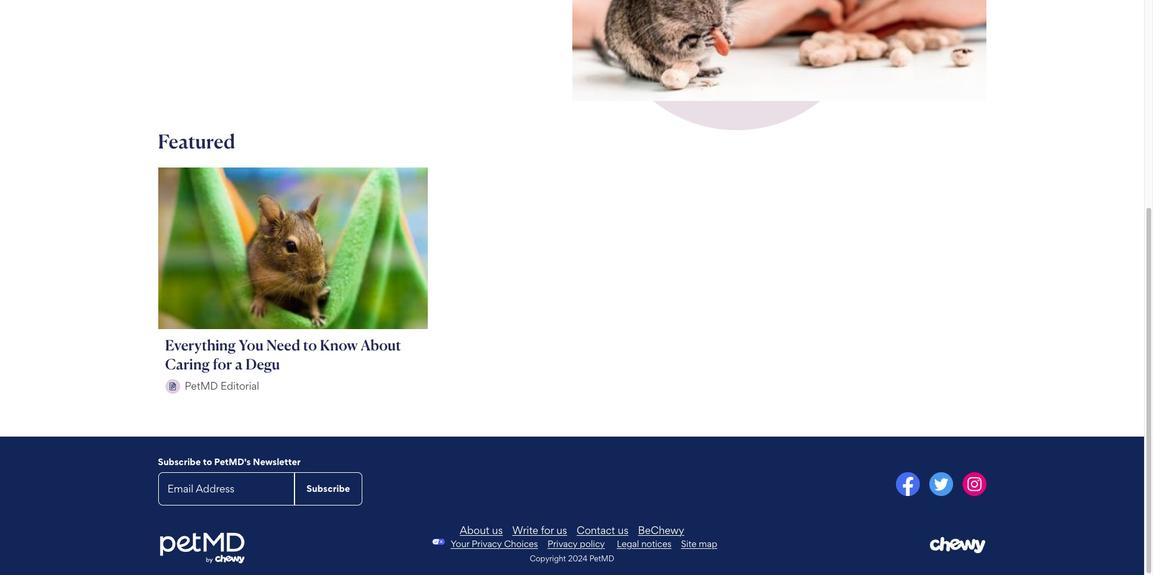 Task type: locate. For each thing, give the bounding box(es) containing it.
everything you need to know about caring for a degu
[[165, 337, 401, 373]]

privacy policy
[[548, 539, 605, 550]]

copyright 2024 petmd
[[530, 554, 614, 564]]

privacy down about us link
[[472, 539, 502, 550]]

0 vertical spatial petmd
[[185, 380, 218, 393]]

about
[[361, 337, 401, 354], [460, 525, 489, 537]]

1 horizontal spatial subscribe
[[307, 483, 350, 495]]

1 vertical spatial subscribe
[[307, 483, 350, 495]]

None email field
[[158, 473, 295, 506]]

petmd home image
[[158, 533, 245, 566]]

newsletter
[[253, 457, 301, 468]]

2 privacy from the left
[[548, 539, 578, 550]]

social element
[[577, 473, 986, 499]]

site
[[681, 539, 697, 550]]

2 us from the left
[[556, 525, 567, 537]]

0 horizontal spatial subscribe
[[158, 457, 201, 468]]

us up legal
[[618, 525, 629, 537]]

a
[[235, 356, 243, 373]]

0 horizontal spatial to
[[203, 457, 212, 468]]

subscribe to petmd's newsletter
[[158, 457, 301, 468]]

0 horizontal spatial petmd
[[185, 380, 218, 393]]

bechewy link
[[638, 525, 684, 537]]

my privacy choices image
[[427, 539, 451, 545]]

subscribe
[[158, 457, 201, 468], [307, 483, 350, 495]]

privacy element
[[427, 539, 605, 550]]

for right write
[[541, 525, 554, 537]]

petmd's
[[214, 457, 251, 468]]

contact
[[577, 525, 615, 537]]

1 vertical spatial about
[[460, 525, 489, 537]]

1 us from the left
[[492, 525, 503, 537]]

everything
[[165, 337, 236, 354]]

to left petmd's
[[203, 457, 212, 468]]

degu
[[246, 356, 280, 373]]

about us
[[460, 525, 503, 537]]

1 vertical spatial for
[[541, 525, 554, 537]]

subscribe inside button
[[307, 483, 350, 495]]

0 horizontal spatial for
[[213, 356, 232, 373]]

to right need
[[303, 337, 317, 354]]

us
[[492, 525, 503, 537], [556, 525, 567, 537], [618, 525, 629, 537]]

petmd editorial
[[185, 380, 259, 393]]

privacy policy link
[[548, 539, 605, 550]]

0 horizontal spatial us
[[492, 525, 503, 537]]

to
[[303, 337, 317, 354], [203, 457, 212, 468]]

chewy logo image
[[930, 537, 986, 555]]

about up your
[[460, 525, 489, 537]]

instagram image
[[962, 473, 986, 497]]

privacy down about petmd element
[[548, 539, 578, 550]]

us up your privacy choices
[[492, 525, 503, 537]]

3 us from the left
[[618, 525, 629, 537]]

legal notices
[[617, 539, 672, 550]]

your privacy choices
[[451, 539, 538, 550]]

choices
[[504, 539, 538, 550]]

0 vertical spatial to
[[303, 337, 317, 354]]

for inside everything you need to know about caring for a degu
[[213, 356, 232, 373]]

0 horizontal spatial privacy
[[472, 539, 502, 550]]

privacy
[[472, 539, 502, 550], [548, 539, 578, 550]]

petmd
[[185, 380, 218, 393], [589, 554, 614, 564]]

us up privacy policy in the bottom of the page
[[556, 525, 567, 537]]

subscribe button
[[295, 473, 362, 506]]

2024
[[568, 554, 587, 564]]

site map
[[681, 539, 717, 550]]

know
[[320, 337, 358, 354]]

1 vertical spatial petmd
[[589, 554, 614, 564]]

for
[[213, 356, 232, 373], [541, 525, 554, 537]]

about right know
[[361, 337, 401, 354]]

1 vertical spatial to
[[203, 457, 212, 468]]

us for about us
[[492, 525, 503, 537]]

for left a
[[213, 356, 232, 373]]

1 horizontal spatial privacy
[[548, 539, 578, 550]]

about petmd element
[[298, 525, 847, 537]]

facebook image
[[896, 473, 920, 497]]

petmd down policy at bottom
[[589, 554, 614, 564]]

0 vertical spatial about
[[361, 337, 401, 354]]

2 horizontal spatial us
[[618, 525, 629, 537]]

0 vertical spatial subscribe
[[158, 457, 201, 468]]

1 horizontal spatial us
[[556, 525, 567, 537]]

contact us
[[577, 525, 629, 537]]

twitter image
[[929, 473, 953, 497]]

0 horizontal spatial about
[[361, 337, 401, 354]]

1 horizontal spatial to
[[303, 337, 317, 354]]

to inside everything you need to know about caring for a degu
[[303, 337, 317, 354]]

write for us link
[[512, 525, 567, 537]]

petmd down caring
[[185, 380, 218, 393]]

0 vertical spatial for
[[213, 356, 232, 373]]



Task type: vqa. For each thing, say whether or not it's contained in the screenshot.
the right 'for'
yes



Task type: describe. For each thing, give the bounding box(es) containing it.
write
[[512, 525, 538, 537]]

1 horizontal spatial about
[[460, 525, 489, 537]]

site map link
[[681, 539, 717, 550]]

featured
[[158, 130, 235, 154]]

privacy inside "link"
[[548, 539, 578, 550]]

policy
[[580, 539, 605, 550]]

about us link
[[460, 525, 503, 537]]

legal
[[617, 539, 639, 550]]

1 horizontal spatial for
[[541, 525, 554, 537]]

subscribe for subscribe to petmd's newsletter
[[158, 457, 201, 468]]

1 privacy from the left
[[472, 539, 502, 550]]

bechewy
[[638, 525, 684, 537]]

us for contact us
[[618, 525, 629, 537]]

need
[[267, 337, 300, 354]]

legal element
[[617, 539, 717, 550]]

contact us link
[[577, 525, 629, 537]]

legal notices link
[[617, 539, 672, 550]]

your
[[451, 539, 469, 550]]

your privacy choices link
[[451, 539, 538, 550]]

subscribe for subscribe
[[307, 483, 350, 495]]

you
[[239, 337, 264, 354]]

caring
[[165, 356, 210, 373]]

about inside everything you need to know about caring for a degu
[[361, 337, 401, 354]]

notices
[[641, 539, 672, 550]]

write for us
[[512, 525, 567, 537]]

copyright
[[530, 554, 566, 564]]

map
[[699, 539, 717, 550]]

by image
[[165, 379, 180, 394]]

1 horizontal spatial petmd
[[589, 554, 614, 564]]

young girl feeding a pet degu nuts image
[[572, 0, 986, 101]]

editorial
[[221, 380, 259, 393]]



